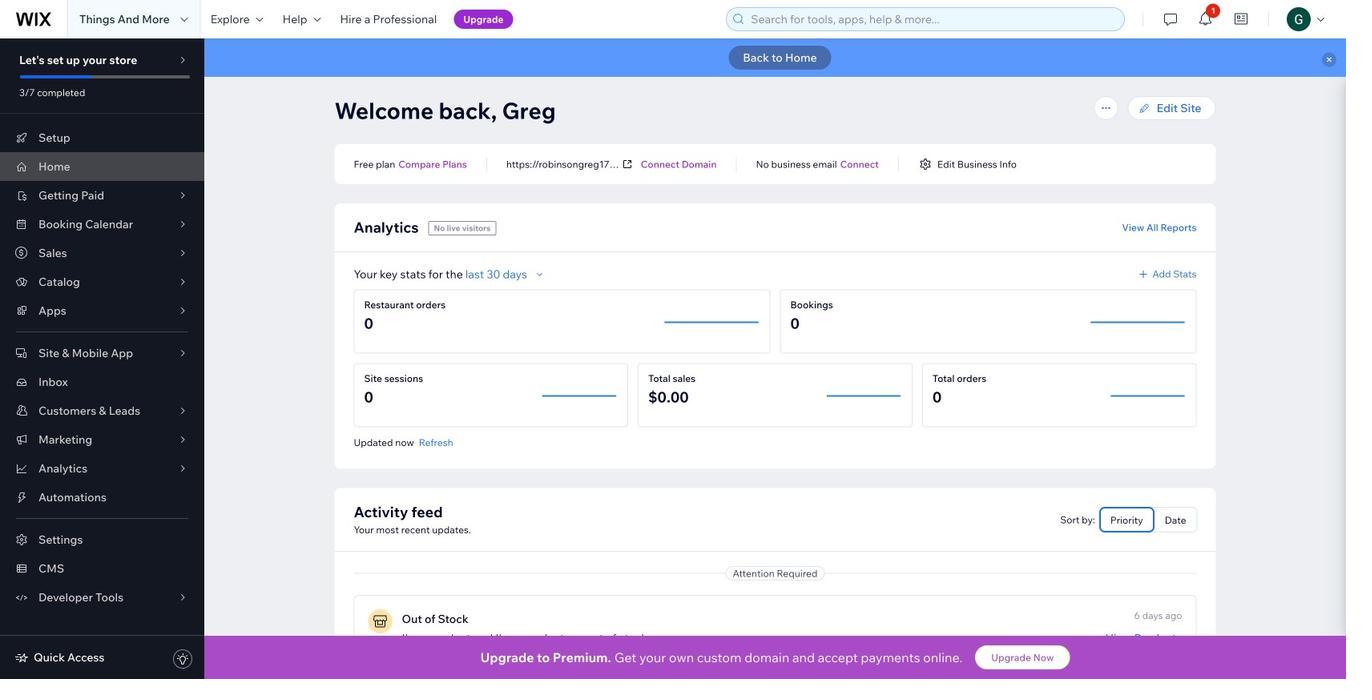 Task type: describe. For each thing, give the bounding box(es) containing it.
Search for tools, apps, help & more... field
[[747, 8, 1120, 30]]



Task type: locate. For each thing, give the bounding box(es) containing it.
sidebar element
[[0, 38, 204, 680]]

alert
[[204, 38, 1347, 77]]



Task type: vqa. For each thing, say whether or not it's contained in the screenshot.
VI
no



